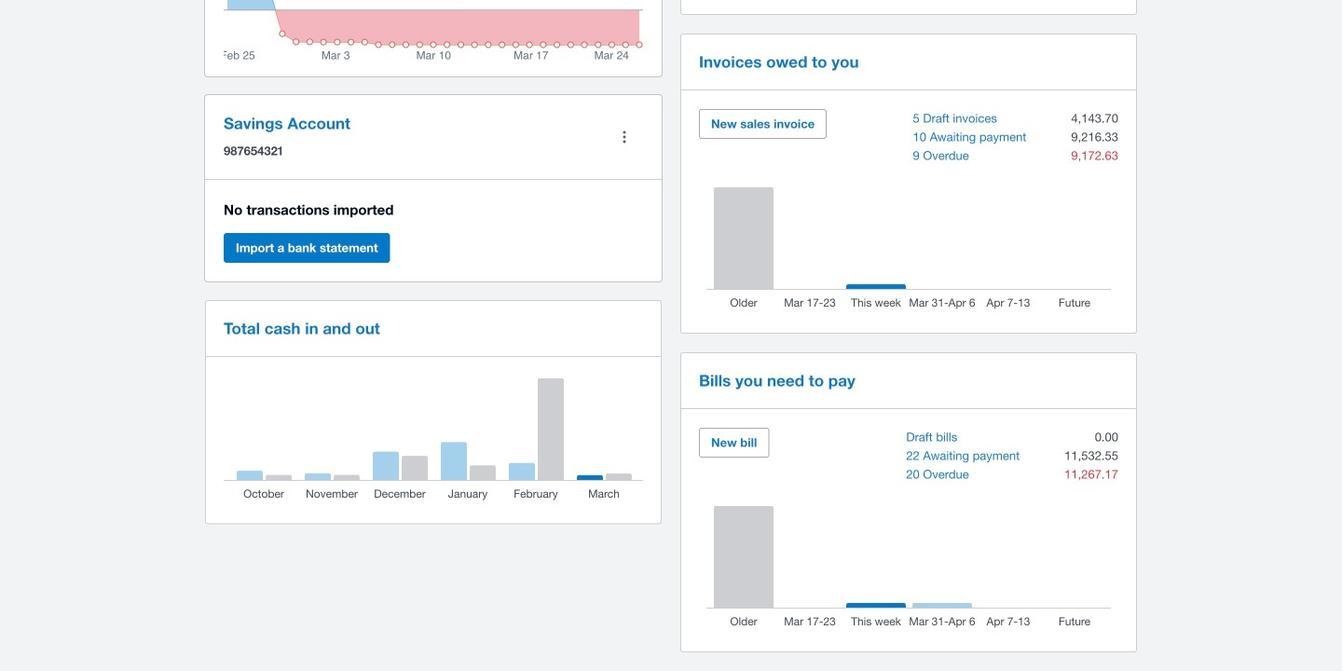 Task type: vqa. For each thing, say whether or not it's contained in the screenshot.
Manage menu toggle "image"
yes



Task type: locate. For each thing, give the bounding box(es) containing it.
manage menu toggle image
[[606, 127, 643, 164]]



